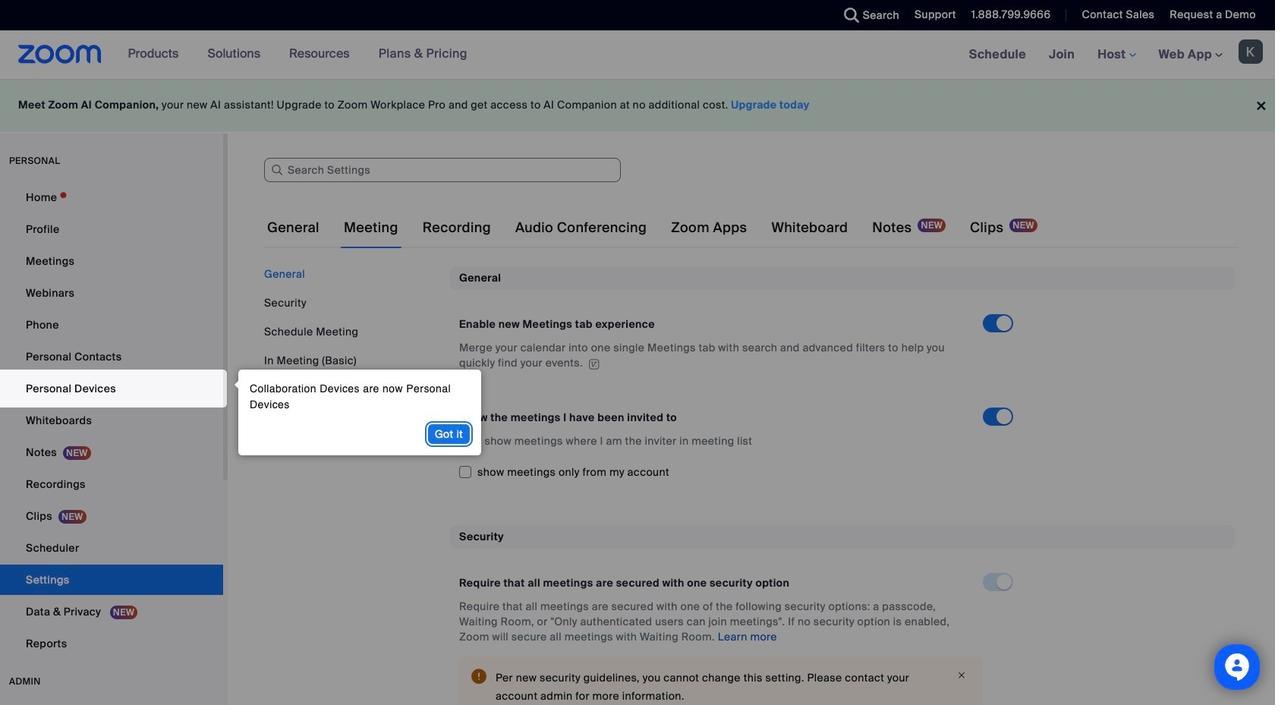 Task type: describe. For each thing, give the bounding box(es) containing it.
meetings navigation
[[958, 30, 1276, 80]]



Task type: locate. For each thing, give the bounding box(es) containing it.
product information navigation
[[117, 30, 479, 79]]

banner
[[0, 30, 1276, 80]]

dialog
[[231, 370, 481, 456]]

footer
[[0, 79, 1276, 131]]

chat with bot image
[[1224, 654, 1251, 685]]



Task type: vqa. For each thing, say whether or not it's contained in the screenshot.
dialog
yes



